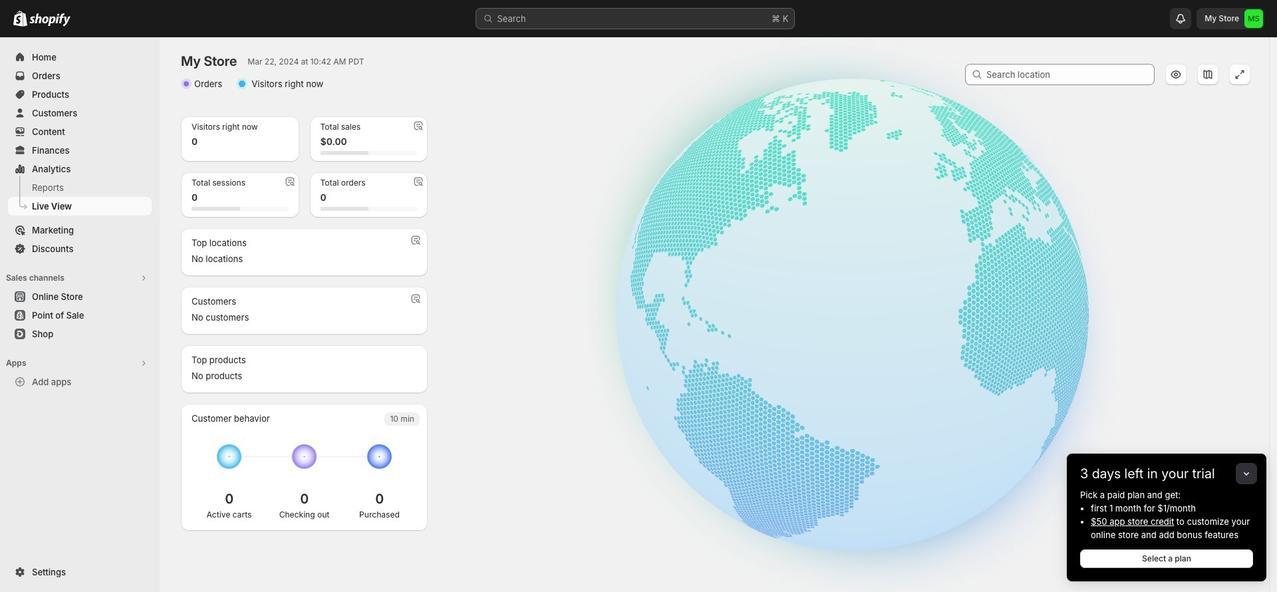 Task type: describe. For each thing, give the bounding box(es) containing it.
1 horizontal spatial shopify image
[[29, 13, 71, 27]]



Task type: locate. For each thing, give the bounding box(es) containing it.
0 horizontal spatial shopify image
[[13, 11, 27, 27]]

shopify image
[[13, 11, 27, 27], [29, 13, 71, 27]]

my store image
[[1245, 9, 1264, 28]]

Search location text field
[[987, 64, 1155, 85]]



Task type: vqa. For each thing, say whether or not it's contained in the screenshot.
text field
no



